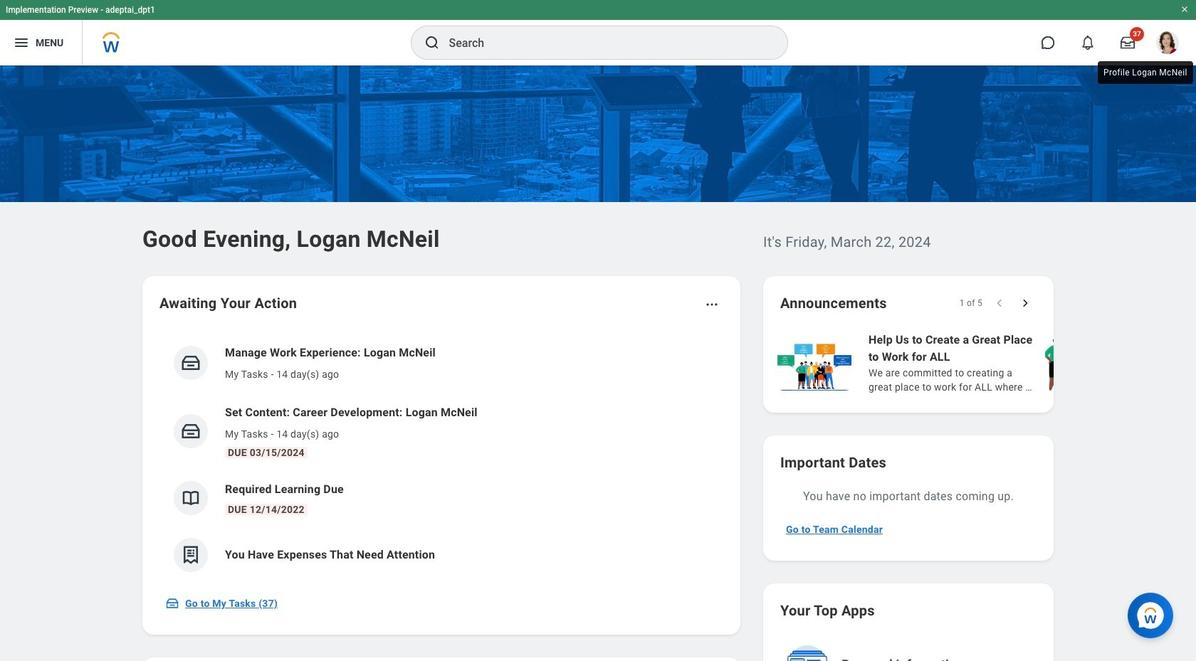 Task type: vqa. For each thing, say whether or not it's contained in the screenshot.
Export to Excel image
no



Task type: locate. For each thing, give the bounding box(es) containing it.
justify image
[[13, 34, 30, 51]]

main content
[[0, 66, 1197, 662]]

list
[[775, 330, 1197, 396], [160, 333, 724, 584]]

profile logan mcneil image
[[1157, 31, 1180, 57]]

1 horizontal spatial inbox image
[[180, 421, 202, 442]]

inbox image
[[180, 421, 202, 442], [165, 597, 179, 611]]

related actions image
[[705, 298, 719, 312]]

banner
[[0, 0, 1197, 66]]

book open image
[[180, 488, 202, 509]]

inbox large image
[[1121, 36, 1135, 50]]

0 vertical spatial inbox image
[[180, 421, 202, 442]]

tooltip
[[1095, 58, 1196, 87]]

status
[[960, 298, 983, 309]]

chevron right small image
[[1019, 296, 1033, 311]]

0 horizontal spatial inbox image
[[165, 597, 179, 611]]

Search Workday  search field
[[449, 27, 758, 58]]

1 vertical spatial inbox image
[[165, 597, 179, 611]]



Task type: describe. For each thing, give the bounding box(es) containing it.
chevron left small image
[[993, 296, 1007, 311]]

dashboard expenses image
[[180, 545, 202, 566]]

search image
[[423, 34, 441, 51]]

0 horizontal spatial list
[[160, 333, 724, 584]]

inbox image
[[180, 353, 202, 374]]

notifications large image
[[1081, 36, 1095, 50]]

1 horizontal spatial list
[[775, 330, 1197, 396]]

close environment banner image
[[1181, 5, 1189, 14]]



